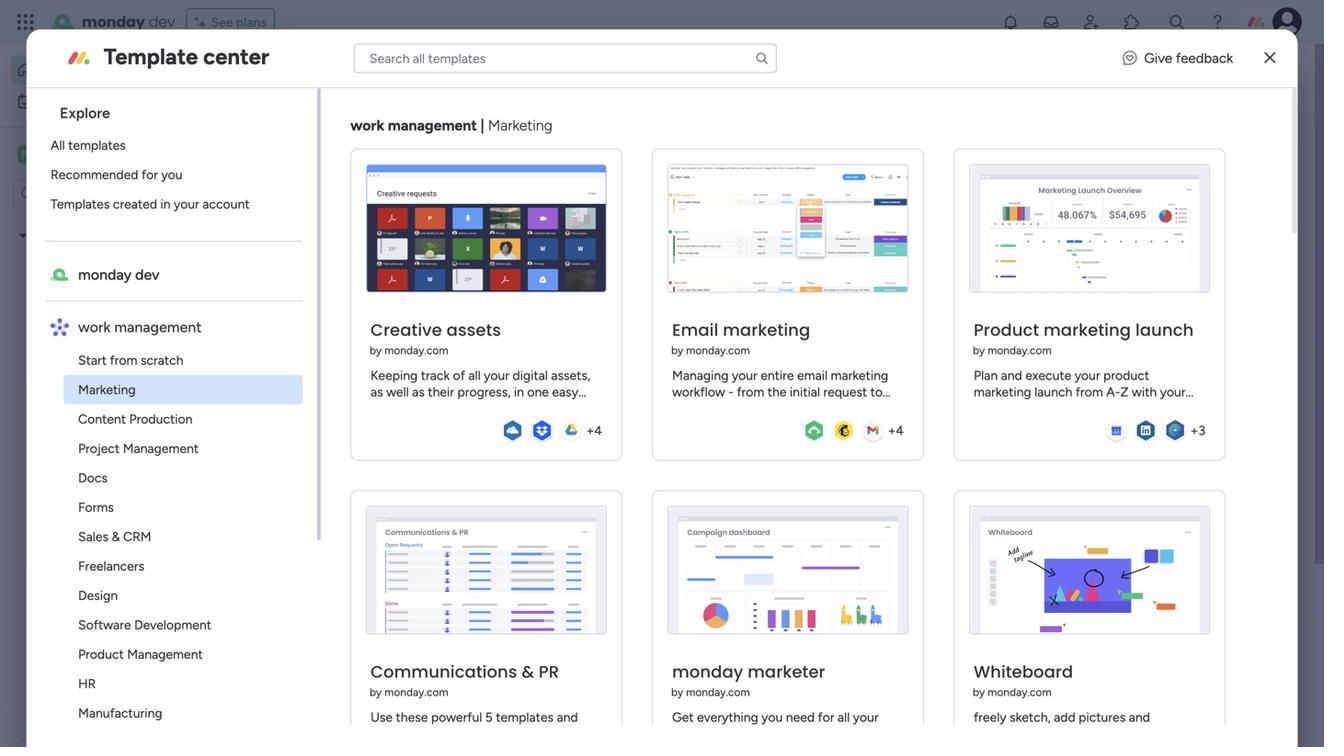 Task type: locate. For each thing, give the bounding box(es) containing it.
software
[[78, 617, 131, 633]]

explore up the all templates
[[60, 104, 110, 122]]

0 horizontal spatial marketing
[[723, 319, 810, 342]]

see plans
[[211, 14, 267, 30]]

0 vertical spatial monday dev
[[82, 11, 175, 32]]

1 vertical spatial profile
[[1131, 265, 1171, 281]]

1 4 from the left
[[594, 423, 602, 439]]

0 vertical spatial check circle image
[[1048, 173, 1060, 186]]

assets
[[446, 319, 501, 342]]

app
[[1177, 288, 1203, 305]]

1 horizontal spatial queue
[[711, 337, 756, 354]]

templates image image
[[1037, 397, 1280, 524]]

profile up setup account 'link'
[[1164, 141, 1212, 160]]

1 vertical spatial product
[[78, 647, 124, 662]]

1 vertical spatial work
[[350, 117, 384, 134]]

1 vertical spatial explore
[[1099, 603, 1148, 621]]

feedback up complete your profile
[[1088, 80, 1146, 97]]

manufacturing
[[78, 706, 162, 721]]

1 horizontal spatial v2 user feedback image
[[1123, 48, 1137, 69]]

1 horizontal spatial lottie animation element
[[603, 44, 1119, 114]]

0 horizontal spatial product
[[78, 647, 124, 662]]

marketing right email
[[723, 319, 810, 342]]

1 horizontal spatial give
[[1144, 50, 1172, 66]]

management inside list box
[[114, 319, 202, 336]]

team for roadmap
[[541, 367, 570, 382]]

my work
[[42, 93, 91, 109]]

by inside 'communications & pr by monday.com'
[[369, 686, 382, 699]]

photo
[[1145, 194, 1182, 211]]

0 vertical spatial in
[[160, 196, 170, 212]]

0 vertical spatial your
[[1126, 141, 1160, 160]]

start from scratch
[[78, 353, 183, 368]]

circle o image
[[1048, 196, 1060, 210], [1048, 220, 1060, 233], [1048, 266, 1060, 280], [1048, 290, 1060, 304]]

templates inside boost your workflow in minutes with ready-made templates
[[1115, 563, 1181, 580]]

management for project management
[[123, 441, 198, 457]]

marketing inside product marketing launch by monday.com
[[1043, 319, 1131, 342]]

development
[[134, 617, 211, 633]]

circle o image left the install
[[1048, 290, 1060, 304]]

complete up setup
[[1048, 141, 1122, 160]]

1 horizontal spatial getting started
[[674, 562, 781, 580]]

0 vertical spatial work
[[63, 93, 91, 109]]

circle o image inside install our mobile app link
[[1048, 290, 1060, 304]]

0 horizontal spatial 4
[[594, 423, 602, 439]]

1 vertical spatial complete
[[1067, 265, 1128, 281]]

my
[[42, 93, 60, 109], [42, 146, 63, 163], [33, 228, 51, 244], [415, 367, 433, 382], [481, 367, 499, 382], [756, 367, 773, 382], [822, 367, 839, 382], [415, 592, 433, 608], [481, 592, 499, 608], [756, 592, 773, 608], [822, 592, 839, 608]]

2 + 4 from the left
[[888, 423, 904, 439]]

0 horizontal spatial started
[[111, 416, 154, 431]]

work inside option
[[63, 93, 91, 109]]

mobile
[[1133, 288, 1174, 305]]

all
[[50, 137, 65, 153]]

give down invite members icon
[[1088, 60, 1117, 76]]

public board image left creative
[[307, 336, 327, 356]]

in
[[160, 196, 170, 212], [1171, 541, 1182, 558]]

templates down boost your workflow in minutes with ready-made templates
[[1152, 603, 1218, 621]]

email marketing by monday.com
[[671, 319, 810, 357]]

explore element
[[45, 131, 317, 219]]

& inside 'communications & pr by monday.com'
[[521, 661, 534, 684]]

give down search everything image at the top right of page
[[1144, 50, 1172, 66]]

complete profile
[[1067, 265, 1171, 281]]

1 horizontal spatial marketing
[[1043, 319, 1131, 342]]

v2 user feedback image down apps 'image'
[[1123, 48, 1137, 69]]

all templates
[[50, 137, 126, 153]]

1 vertical spatial getting
[[674, 562, 726, 580]]

give feedback link
[[1123, 48, 1233, 69]]

v2 user feedback image up complete your profile
[[1067, 68, 1081, 89]]

marketing right | on the top of the page
[[488, 117, 552, 134]]

0 vertical spatial tasks
[[63, 259, 95, 275]]

scrum
[[54, 228, 89, 244], [502, 367, 537, 382], [843, 367, 878, 382], [502, 592, 537, 608], [843, 592, 878, 608]]

members
[[1141, 241, 1198, 258]]

in left minutes
[[1171, 541, 1182, 558]]

dev up the work management
[[135, 266, 159, 284]]

marketing inside email marketing by monday.com
[[723, 319, 810, 342]]

1 vertical spatial tasks
[[334, 562, 371, 580]]

2 vertical spatial getting
[[1093, 716, 1139, 732]]

2 horizontal spatial your
[[1074, 541, 1103, 558]]

+
[[586, 423, 594, 439], [888, 423, 896, 439], [1190, 423, 1198, 439]]

lottie animation element
[[603, 44, 1119, 114], [0, 562, 234, 748]]

bugs queue
[[674, 337, 756, 354], [63, 353, 134, 369]]

+ for email marketing
[[888, 423, 896, 439]]

1 horizontal spatial marketing
[[488, 117, 552, 134]]

0 horizontal spatial tasks
[[63, 259, 95, 275]]

circle o image inside enable desktop notifications link
[[1048, 220, 1060, 233]]

tasks
[[63, 259, 95, 275], [334, 562, 371, 580]]

complete
[[1048, 141, 1122, 160], [1067, 265, 1128, 281]]

by inside whiteboard by monday.com
[[973, 686, 985, 699]]

caret down image
[[19, 229, 27, 242]]

work down the home
[[63, 93, 91, 109]]

1 horizontal spatial getting
[[674, 562, 726, 580]]

1 vertical spatial monday dev
[[78, 266, 159, 284]]

content
[[78, 411, 126, 427]]

my inside my work option
[[42, 93, 60, 109]]

marketing up content at left bottom
[[78, 382, 135, 398]]

0 vertical spatial started
[[111, 416, 154, 431]]

complete up the install
[[1067, 265, 1128, 281]]

email
[[672, 319, 718, 342]]

0 vertical spatial management
[[123, 441, 198, 457]]

1 vertical spatial in
[[1171, 541, 1182, 558]]

Search all templates search field
[[354, 44, 777, 73]]

explore down the made
[[1099, 603, 1148, 621]]

1 horizontal spatial explore
[[1099, 603, 1148, 621]]

recent
[[398, 69, 441, 87]]

2 horizontal spatial +
[[1190, 423, 1198, 439]]

work down sprints
[[78, 319, 111, 336]]

enable
[[1067, 218, 1108, 234]]

production
[[129, 411, 192, 427]]

check circle image inside setup account 'link'
[[1048, 173, 1060, 186]]

v2 bolt switch image
[[1179, 68, 1190, 89]]

1 vertical spatial feedback
[[1088, 80, 1146, 97]]

team inside workspace selection element
[[67, 146, 103, 163]]

public board image left email
[[648, 336, 668, 356]]

feedback up quick on the top right of the page
[[1176, 50, 1233, 66]]

management up visited
[[388, 117, 477, 134]]

home
[[40, 62, 76, 78]]

management for product management
[[127, 647, 203, 662]]

profile up mobile
[[1131, 265, 1171, 281]]

2 vertical spatial work
[[78, 319, 111, 336]]

1 vertical spatial check circle image
[[1048, 243, 1060, 257]]

1 horizontal spatial feedback
[[1176, 50, 1233, 66]]

product marketing launch by monday.com
[[973, 319, 1194, 357]]

product inside product marketing launch by monday.com
[[974, 319, 1039, 342]]

1 vertical spatial getting started
[[674, 562, 781, 580]]

marketing
[[488, 117, 552, 134], [78, 382, 135, 398]]

0 vertical spatial templates
[[68, 137, 126, 153]]

getting inside quick search results list box
[[674, 562, 726, 580]]

monday dev > my team > my scrum team
[[330, 367, 570, 382], [671, 367, 911, 382], [330, 592, 570, 608], [671, 592, 911, 608]]

my team
[[42, 146, 103, 163]]

show all button
[[599, 641, 662, 670]]

1 vertical spatial started
[[730, 562, 781, 580]]

work for work management
[[78, 319, 111, 336]]

team
[[93, 228, 122, 244], [541, 367, 570, 382], [881, 367, 911, 382], [541, 592, 570, 608], [881, 592, 911, 608]]

my work link
[[11, 86, 198, 116]]

your up account
[[1126, 141, 1160, 160]]

marketing for product
[[1043, 319, 1131, 342]]

m
[[21, 147, 32, 162]]

monday dev > my team > my scrum team up marketer
[[671, 592, 911, 608]]

product for management
[[78, 647, 124, 662]]

templates up recommended
[[68, 137, 126, 153]]

in down you
[[160, 196, 170, 212]]

1 horizontal spatial +
[[888, 423, 896, 439]]

2 marketing from the left
[[1043, 319, 1131, 342]]

4 circle o image from the top
[[1048, 290, 1060, 304]]

1 vertical spatial your
[[174, 196, 199, 212]]

forms
[[78, 500, 114, 515]]

team for bugs queue
[[881, 367, 911, 382]]

1 horizontal spatial tasks
[[334, 562, 371, 580]]

3 + from the left
[[1190, 423, 1198, 439]]

check circle image inside invite team members link
[[1048, 243, 1060, 257]]

1 check circle image from the top
[[1048, 173, 1060, 186]]

circle o image inside upload your photo link
[[1048, 196, 1060, 210]]

public board image
[[307, 336, 327, 356], [648, 336, 668, 356], [648, 561, 668, 581]]

give
[[1144, 50, 1172, 66], [1088, 60, 1117, 76]]

design
[[78, 588, 118, 604]]

account
[[1107, 171, 1160, 187]]

explore inside heading
[[60, 104, 110, 122]]

quick search results list box
[[284, 172, 976, 641]]

0 vertical spatial explore
[[60, 104, 110, 122]]

getting started inside quick search results list box
[[674, 562, 781, 580]]

1 vertical spatial marketing
[[78, 382, 135, 398]]

your up the made
[[1074, 541, 1103, 558]]

2 + from the left
[[888, 423, 896, 439]]

0 vertical spatial your
[[364, 69, 394, 87]]

monday.com inside monday marketer by monday.com
[[686, 686, 750, 699]]

dev for recommended for you
[[135, 266, 159, 284]]

1 horizontal spatial started
[[730, 562, 781, 580]]

by
[[369, 344, 382, 357], [671, 344, 683, 357], [973, 344, 985, 357], [369, 686, 382, 699], [671, 686, 683, 699], [973, 686, 985, 699]]

0 horizontal spatial getting started
[[63, 416, 154, 431]]

0 horizontal spatial management
[[114, 319, 202, 336]]

2 circle o image from the top
[[1048, 220, 1060, 233]]

1 horizontal spatial bugs queue
[[674, 337, 756, 354]]

recently
[[310, 151, 378, 171]]

monday dev
[[82, 11, 175, 32], [78, 266, 159, 284]]

& inside work management templates element
[[111, 529, 120, 545]]

0 horizontal spatial roadmap
[[63, 322, 118, 337]]

+ 4 for email marketing
[[888, 423, 904, 439]]

give inside the give feedback link
[[1144, 50, 1172, 66]]

2 4 from the left
[[896, 423, 904, 439]]

your down you
[[174, 196, 199, 212]]

start
[[78, 353, 106, 368]]

plans
[[236, 14, 267, 30]]

management up scratch
[[114, 319, 202, 336]]

0 horizontal spatial explore
[[60, 104, 110, 122]]

quick search
[[1194, 70, 1282, 87]]

2 vertical spatial templates
[[1152, 603, 1218, 621]]

by inside product marketing launch by monday.com
[[973, 344, 985, 357]]

monday dev up sprints
[[78, 266, 159, 284]]

explore for explore templates
[[1099, 603, 1148, 621]]

monday.com
[[384, 344, 448, 357], [686, 344, 750, 357], [987, 344, 1051, 357], [384, 686, 448, 699], [686, 686, 750, 699], [987, 686, 1051, 699]]

1 horizontal spatial + 4
[[888, 423, 904, 439]]

1 horizontal spatial your
[[364, 69, 394, 87]]

0 horizontal spatial feedback
[[1088, 80, 1146, 97]]

3 circle o image from the top
[[1048, 266, 1060, 280]]

invite team members
[[1067, 241, 1198, 258]]

monday.com inside email marketing by monday.com
[[686, 344, 750, 357]]

your inside the explore element
[[174, 196, 199, 212]]

0 horizontal spatial &
[[111, 529, 120, 545]]

desktop
[[1112, 218, 1163, 234]]

monday dev > my team > my scrum team down email marketing by monday.com
[[671, 367, 911, 382]]

templates inside the explore element
[[68, 137, 126, 153]]

workspaces
[[262, 90, 341, 107]]

and
[[537, 69, 562, 87]]

monday dev > my team > my scrum team for roadmap
[[330, 367, 570, 382]]

1 vertical spatial management
[[114, 319, 202, 336]]

option
[[0, 219, 234, 223]]

& for sales
[[111, 529, 120, 545]]

marketer
[[747, 661, 825, 684]]

circle o image inside complete profile link
[[1048, 266, 1060, 280]]

dev for bugs queue
[[720, 367, 741, 382]]

0 vertical spatial marketing
[[488, 117, 552, 134]]

work up recently visited
[[350, 117, 384, 134]]

dev down creative
[[380, 367, 401, 382]]

2 vertical spatial your
[[1074, 541, 1103, 558]]

circle o image left upload
[[1048, 196, 1060, 210]]

your
[[1126, 141, 1160, 160], [1114, 194, 1142, 211]]

monday dev > my team > my scrum team for getting started
[[671, 592, 911, 608]]

monday.com inside product marketing launch by monday.com
[[987, 344, 1051, 357]]

0 horizontal spatial your
[[174, 196, 199, 212]]

check circle image
[[1048, 173, 1060, 186], [1048, 243, 1060, 257]]

team for getting started
[[881, 592, 911, 608]]

explore for explore
[[60, 104, 110, 122]]

started inside quick search results list box
[[730, 562, 781, 580]]

0 horizontal spatial + 4
[[586, 423, 602, 439]]

your inside boost your workflow in minutes with ready-made templates
[[1074, 541, 1103, 558]]

your inside the good morning, maria! quickly access your recent boards, inbox and workspaces
[[364, 69, 394, 87]]

by inside creative assets by monday.com
[[369, 344, 382, 357]]

1 horizontal spatial roadmap
[[334, 337, 398, 354]]

& left pr
[[521, 661, 534, 684]]

2 horizontal spatial &
[[1061, 663, 1070, 680]]

public board image
[[40, 258, 57, 276]]

product inside work management templates element
[[78, 647, 124, 662]]

templates created in your account
[[50, 196, 250, 212]]

work management templates element
[[45, 346, 317, 748]]

profile
[[1164, 141, 1212, 160], [1131, 265, 1171, 281]]

workspace image
[[17, 144, 36, 165]]

monday dev > my team > my scrum team down creative assets by monday.com
[[330, 367, 570, 382]]

1 vertical spatial your
[[1114, 194, 1142, 211]]

good morning, maria! quickly access your recent boards, inbox and workspaces
[[262, 51, 562, 107]]

creative
[[370, 319, 442, 342]]

created
[[113, 196, 157, 212]]

list box
[[34, 88, 321, 748], [0, 217, 234, 687]]

team up recommended
[[67, 146, 103, 163]]

give feedback inside the give feedback link
[[1144, 50, 1233, 66]]

dev down email marketing by monday.com
[[720, 367, 741, 382]]

circle o image left enable in the right top of the page
[[1048, 220, 1060, 233]]

check circle image left setup
[[1048, 173, 1060, 186]]

circle o image for upload
[[1048, 196, 1060, 210]]

1 horizontal spatial 4
[[896, 423, 904, 439]]

& left get
[[1061, 663, 1070, 680]]

circle o image left complete profile
[[1048, 266, 1060, 280]]

close image
[[1264, 51, 1275, 65]]

0 vertical spatial lottie animation element
[[603, 44, 1119, 114]]

0 horizontal spatial v2 user feedback image
[[1067, 68, 1081, 89]]

None search field
[[354, 44, 777, 73]]

1 circle o image from the top
[[1048, 196, 1060, 210]]

1 marketing from the left
[[723, 319, 810, 342]]

v2 user feedback image
[[1123, 48, 1137, 69], [1067, 68, 1081, 89]]

& left crm
[[111, 529, 120, 545]]

team up communications
[[436, 592, 467, 608]]

management down production
[[123, 441, 198, 457]]

1 vertical spatial templates
[[1115, 563, 1181, 580]]

dev up monday marketer by monday.com
[[720, 592, 741, 608]]

dev up template
[[149, 11, 175, 32]]

product
[[974, 319, 1039, 342], [78, 647, 124, 662]]

1 + 4 from the left
[[586, 423, 602, 439]]

explore inside button
[[1099, 603, 1148, 621]]

0 horizontal spatial marketing
[[78, 382, 135, 398]]

1 horizontal spatial management
[[388, 117, 477, 134]]

setup
[[1067, 171, 1104, 187]]

0 vertical spatial product
[[974, 319, 1039, 342]]

0 horizontal spatial getting
[[63, 416, 108, 431]]

software development
[[78, 617, 211, 633]]

list box containing explore
[[34, 88, 321, 748]]

0 vertical spatial management
[[388, 117, 477, 134]]

1 horizontal spatial product
[[974, 319, 1039, 342]]

dev
[[149, 11, 175, 32], [135, 266, 159, 284], [380, 367, 401, 382], [720, 367, 741, 382], [380, 592, 401, 608], [720, 592, 741, 608]]

launch
[[1135, 319, 1194, 342]]

feedback
[[1176, 50, 1233, 66], [1088, 80, 1146, 97]]

1 vertical spatial lottie animation element
[[0, 562, 234, 748]]

your down account
[[1114, 194, 1142, 211]]

getting started
[[63, 416, 154, 431], [674, 562, 781, 580]]

check circle image left invite
[[1048, 243, 1060, 257]]

1 + from the left
[[586, 423, 594, 439]]

templates inside explore templates button
[[1152, 603, 1218, 621]]

getting
[[63, 416, 108, 431], [674, 562, 726, 580], [1093, 716, 1139, 732]]

management down "development"
[[127, 647, 203, 662]]

quick
[[1194, 70, 1232, 87]]

marketing down the install
[[1043, 319, 1131, 342]]

templates down workflow
[[1115, 563, 1181, 580]]

enable desktop notifications link
[[1048, 216, 1296, 237]]

1 horizontal spatial &
[[521, 661, 534, 684]]

check circle image for invite
[[1048, 243, 1060, 257]]

scrum for getting started
[[843, 592, 878, 608]]

0 horizontal spatial bugs
[[63, 353, 92, 369]]

upload your photo
[[1067, 194, 1182, 211]]

0 vertical spatial complete
[[1048, 141, 1122, 160]]

0 horizontal spatial +
[[586, 423, 594, 439]]

1 horizontal spatial bugs
[[674, 337, 707, 354]]

public board image right add to favorites icon
[[648, 561, 668, 581]]

by inside monday marketer by monday.com
[[671, 686, 683, 699]]

0 vertical spatial profile
[[1164, 141, 1212, 160]]

0 horizontal spatial in
[[160, 196, 170, 212]]

monday dev up template
[[82, 11, 175, 32]]

help image
[[1208, 13, 1227, 31]]

2 check circle image from the top
[[1048, 243, 1060, 257]]

1 vertical spatial management
[[127, 647, 203, 662]]

give feedback up v2 bolt switch icon
[[1144, 50, 1233, 66]]

+ 3
[[1190, 423, 1205, 439]]

your for photo
[[1114, 194, 1142, 211]]

your down maria!
[[364, 69, 394, 87]]

complete for complete profile
[[1067, 265, 1128, 281]]

1 horizontal spatial in
[[1171, 541, 1182, 558]]



Task type: describe. For each thing, give the bounding box(es) containing it.
creative assets by monday.com
[[369, 319, 501, 357]]

+ 4 for creative assets
[[586, 423, 602, 439]]

show
[[606, 648, 639, 663]]

0 horizontal spatial lottie animation element
[[0, 562, 234, 748]]

learn
[[1021, 663, 1057, 680]]

0
[[477, 696, 485, 711]]

0 vertical spatial getting started
[[63, 416, 154, 431]]

management for work management | marketing
[[388, 117, 477, 134]]

monday dev > my team > my scrum team for bugs queue
[[671, 367, 911, 382]]

work management
[[78, 319, 202, 336]]

with
[[1242, 541, 1271, 558]]

my inside workspace selection element
[[42, 146, 63, 163]]

explore templates
[[1099, 603, 1218, 621]]

complete profile link
[[1048, 263, 1296, 283]]

& for communications
[[521, 661, 534, 684]]

account
[[202, 196, 250, 212]]

give feedback down apps 'image'
[[1088, 60, 1146, 97]]

monday.com inside 'communications & pr by monday.com'
[[384, 686, 448, 699]]

whiteboard
[[974, 661, 1073, 684]]

4 for assets
[[594, 423, 602, 439]]

install
[[1067, 288, 1103, 305]]

tasks inside list box
[[63, 259, 95, 275]]

0 vertical spatial feedback
[[1176, 50, 1233, 66]]

update
[[310, 693, 366, 713]]

setup account
[[1067, 171, 1160, 187]]

circle o image for install
[[1048, 290, 1060, 304]]

boost
[[1032, 541, 1070, 558]]

all
[[642, 648, 654, 663]]

notifications
[[1166, 218, 1247, 234]]

workspace selection element
[[17, 143, 105, 166]]

scratch
[[140, 353, 183, 368]]

apps image
[[1123, 13, 1141, 31]]

0 horizontal spatial give
[[1088, 60, 1117, 76]]

home link
[[11, 55, 198, 85]]

explore heading
[[45, 88, 317, 131]]

my work option
[[11, 86, 198, 116]]

recently visited
[[310, 151, 433, 171]]

maria!
[[351, 51, 386, 66]]

get
[[1074, 663, 1096, 680]]

recommended for you
[[50, 167, 182, 183]]

monday.com inside creative assets by monday.com
[[384, 344, 448, 357]]

check circle image for setup
[[1048, 173, 1060, 186]]

in inside boost your workflow in minutes with ready-made templates
[[1171, 541, 1182, 558]]

notifications image
[[1001, 13, 1020, 31]]

boost your workflow in minutes with ready-made templates
[[1032, 541, 1271, 580]]

show all
[[606, 648, 654, 663]]

center
[[203, 43, 269, 70]]

templates for explore
[[1152, 603, 1218, 621]]

learn & get inspired
[[1021, 663, 1153, 680]]

access
[[316, 69, 361, 87]]

inbox
[[497, 69, 534, 87]]

templates
[[50, 196, 110, 212]]

docs
[[78, 470, 107, 486]]

whiteboard by monday.com
[[973, 661, 1073, 699]]

you
[[161, 167, 182, 183]]

morning,
[[297, 51, 348, 66]]

my scrum team
[[33, 228, 122, 244]]

invite
[[1067, 241, 1101, 258]]

work management | marketing
[[350, 117, 552, 134]]

monday.com inside whiteboard by monday.com
[[987, 686, 1051, 699]]

0 vertical spatial getting
[[63, 416, 108, 431]]

good
[[262, 51, 294, 66]]

communications & pr by monday.com
[[369, 661, 559, 699]]

+ for product marketing launch
[[1190, 423, 1198, 439]]

complete for complete your profile
[[1048, 141, 1122, 160]]

home option
[[11, 55, 198, 85]]

invite members image
[[1082, 13, 1101, 31]]

inbox image
[[1042, 13, 1060, 31]]

management for work management
[[114, 319, 202, 336]]

dev for roadmap
[[380, 367, 401, 382]]

setup account link
[[1048, 169, 1296, 190]]

team up complete profile
[[1104, 241, 1137, 258]]

by inside email marketing by monday.com
[[671, 344, 683, 357]]

roadmap inside quick search results list box
[[334, 337, 398, 354]]

search image
[[755, 51, 769, 66]]

retrospectives
[[63, 384, 150, 400]]

marketing inside work management templates element
[[78, 382, 135, 398]]

ready-
[[1032, 563, 1075, 580]]

|
[[480, 117, 484, 134]]

tasks inside quick search results list box
[[334, 562, 371, 580]]

see plans button
[[186, 8, 275, 36]]

monday dev > my team > my scrum team up communications
[[330, 592, 570, 608]]

for
[[141, 167, 158, 183]]

0 horizontal spatial bugs queue
[[63, 353, 134, 369]]

template
[[104, 43, 198, 70]]

marketing for email
[[723, 319, 810, 342]]

lottie animation image
[[0, 562, 234, 748]]

pr
[[539, 661, 559, 684]]

public board image for getting started
[[648, 561, 668, 581]]

scrum for roadmap
[[502, 367, 537, 382]]

+ for creative assets
[[586, 423, 594, 439]]

templates for all
[[68, 137, 126, 153]]

search everything image
[[1168, 13, 1186, 31]]

product for marketing
[[974, 319, 1039, 342]]

maria williams image
[[1273, 7, 1302, 37]]

circle o image for complete
[[1048, 266, 1060, 280]]

bugs inside quick search results list box
[[674, 337, 707, 354]]

monday inside monday marketer by monday.com
[[672, 661, 743, 684]]

add to favorites image
[[585, 561, 604, 580]]

sales & crm
[[78, 529, 151, 545]]

team down creative assets by monday.com
[[436, 367, 467, 382]]

see
[[211, 14, 233, 30]]

sales
[[78, 529, 108, 545]]

project
[[78, 441, 119, 457]]

team down email marketing by monday.com
[[777, 367, 807, 382]]

bugs queue inside quick search results list box
[[674, 337, 756, 354]]

quick search button
[[1164, 60, 1296, 97]]

dev up communications
[[380, 592, 401, 608]]

list box containing my scrum team
[[0, 217, 234, 687]]

0 horizontal spatial queue
[[95, 353, 134, 369]]

team up marketer
[[777, 592, 807, 608]]

& for learn
[[1061, 663, 1070, 680]]

circle o image for enable
[[1048, 220, 1060, 233]]

inspired
[[1100, 663, 1153, 680]]

search
[[1236, 70, 1282, 87]]

bugs inside list box
[[63, 353, 92, 369]]

recommended
[[50, 167, 138, 183]]

2 horizontal spatial getting
[[1093, 716, 1139, 732]]

4 for marketing
[[896, 423, 904, 439]]

minutes
[[1186, 541, 1239, 558]]

public board image for roadmap
[[307, 336, 327, 356]]

upload your photo link
[[1048, 192, 1296, 213]]

project management
[[78, 441, 198, 457]]

scrum for bugs queue
[[843, 367, 878, 382]]

getting started element
[[1021, 697, 1296, 748]]

in inside the explore element
[[160, 196, 170, 212]]

feed
[[370, 693, 404, 713]]

your for profile
[[1126, 141, 1160, 160]]

install our mobile app link
[[1048, 286, 1296, 307]]

monday dev inside list box
[[78, 266, 159, 284]]

work for work management | marketing
[[350, 117, 384, 134]]

monday marketer by monday.com
[[671, 661, 825, 699]]

Search in workspace field
[[39, 183, 154, 205]]

getting started
[[1093, 716, 1184, 732]]

select product image
[[17, 13, 35, 31]]

dev for getting started
[[720, 592, 741, 608]]

explore templates button
[[1032, 594, 1285, 631]]

public board image for bugs queue
[[648, 336, 668, 356]]

crm
[[123, 529, 151, 545]]

hr
[[78, 676, 96, 692]]

upload
[[1067, 194, 1111, 211]]

queue inside quick search results list box
[[711, 337, 756, 354]]

(inbox)
[[408, 693, 463, 713]]

made
[[1075, 563, 1111, 580]]

template center
[[104, 43, 269, 70]]

product management
[[78, 647, 203, 662]]

visited
[[382, 151, 433, 171]]



Task type: vqa. For each thing, say whether or not it's contained in the screenshot.
Set Up Team Meeting
no



